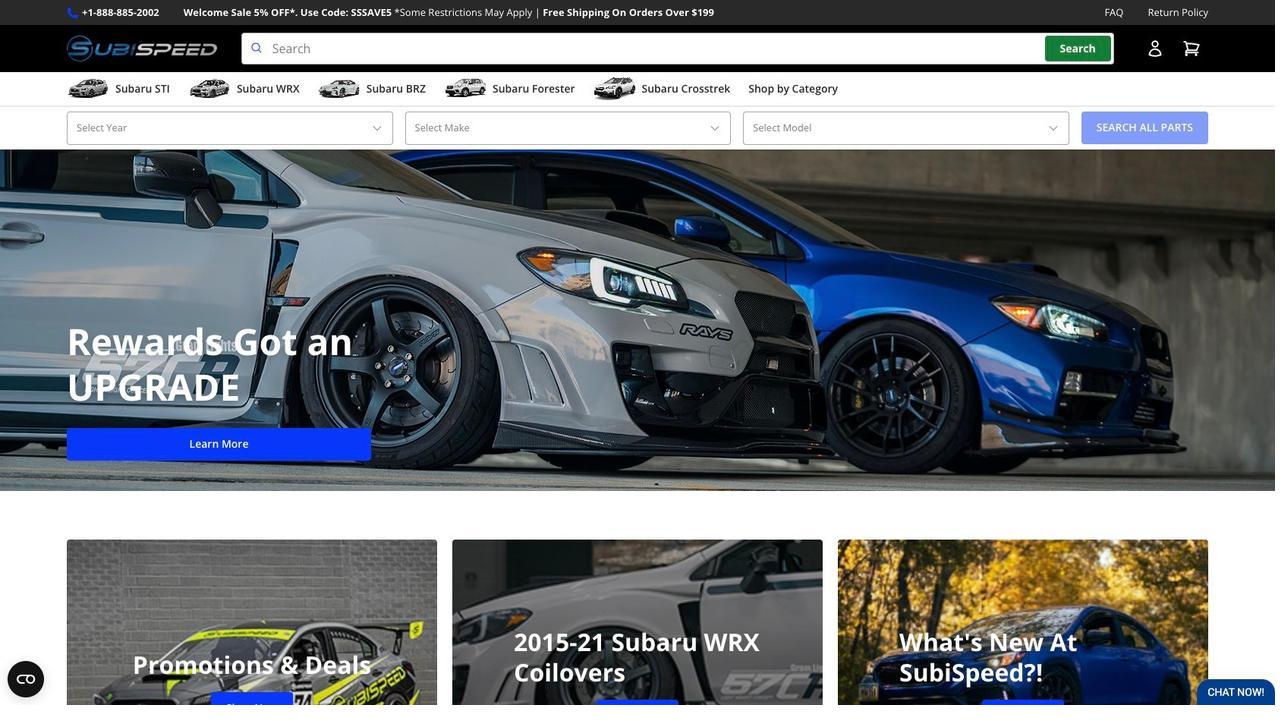 Task type: describe. For each thing, give the bounding box(es) containing it.
select make image
[[709, 122, 721, 134]]

search input field
[[241, 33, 1115, 65]]

subispeed logo image
[[67, 33, 217, 65]]

select model image
[[1048, 122, 1060, 134]]

coilovers image
[[453, 539, 823, 705]]

a subaru forester thumbnail image image
[[444, 78, 487, 100]]

Select Year button
[[67, 112, 393, 145]]

rewards program image
[[0, 149, 1276, 491]]

a subaru sti thumbnail image image
[[67, 78, 109, 100]]



Task type: vqa. For each thing, say whether or not it's contained in the screenshot.
'FREE'
no



Task type: locate. For each thing, give the bounding box(es) containing it.
select year image
[[371, 122, 383, 134]]

deals image
[[67, 539, 437, 705]]

open widget image
[[8, 661, 44, 698]]

Select Model button
[[743, 112, 1070, 145]]

a subaru wrx thumbnail image image
[[188, 78, 231, 100]]

Select Make button
[[405, 112, 731, 145]]

a subaru crosstrek thumbnail image image
[[593, 78, 636, 100]]

a subaru brz thumbnail image image
[[318, 78, 360, 100]]

earn rewards image
[[838, 539, 1209, 705]]

button image
[[1146, 40, 1165, 58]]



